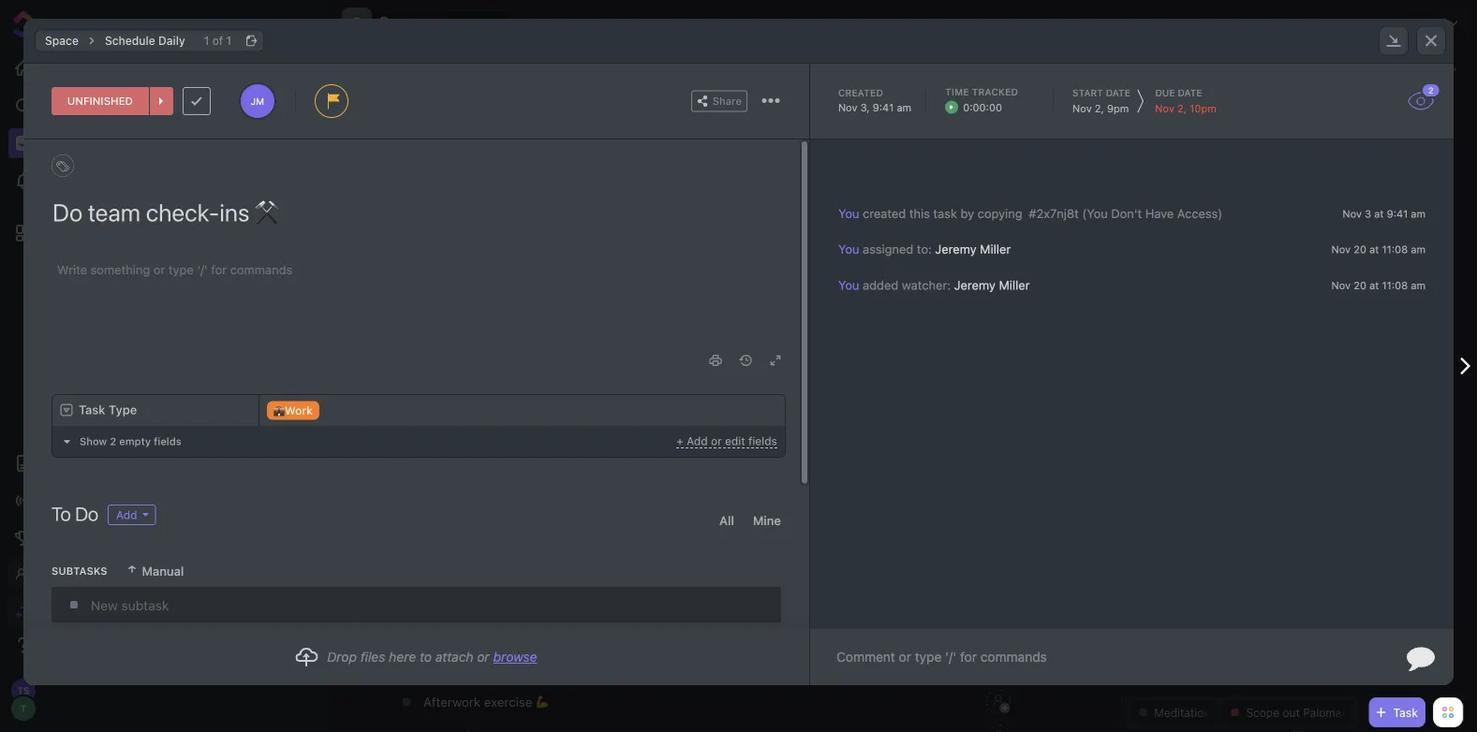 Task type: vqa. For each thing, say whether or not it's contained in the screenshot.
leftmost Doc
no



Task type: describe. For each thing, give the bounding box(es) containing it.
miller for you added watcher: jeremy miller
[[999, 278, 1030, 292]]

publish
[[423, 624, 466, 639]]

add inside the custom fields element
[[687, 435, 708, 448]]

jeremy for assigned to:
[[935, 242, 977, 256]]

task details element
[[23, 64, 1454, 140]]

minimize task image
[[1387, 35, 1402, 47]]

do
[[75, 503, 98, 525]]

pm for 10
[[1201, 103, 1217, 115]]

mine link
[[753, 505, 781, 537]]

or inside the custom fields element
[[711, 435, 722, 448]]

schedule inside task locations element
[[105, 34, 155, 47]]

at for you created this task by copying #2x7nj8t (you don't have access)
[[1374, 208, 1384, 220]]

type
[[109, 403, 137, 417]]

unfinished
[[67, 95, 133, 107]]

💼work button
[[260, 395, 785, 426]]

tasks...
[[421, 63, 459, 76]]

custom fields element
[[52, 394, 786, 458]]

3
[[1365, 208, 1372, 220]]

to:
[[917, 242, 932, 256]]

due
[[1155, 87, 1175, 98]]

search
[[381, 63, 418, 76]]

observatory link
[[109, 255, 304, 285]]

start
[[1073, 87, 1103, 98]]

automations
[[1362, 16, 1431, 29]]

you for you created this task by copying #2x7nj8t (you don't have access)
[[838, 207, 859, 221]]

list
[[470, 18, 491, 32]]

by
[[961, 207, 974, 221]]

you added watcher: jeremy miller
[[838, 278, 1030, 292]]

, for 9
[[1101, 103, 1104, 115]]

you for you assigned to: jeremy miller
[[838, 242, 859, 256]]

0 horizontal spatial fields
[[154, 436, 182, 448]]

0 horizontal spatial ⚒️
[[553, 624, 565, 639]]

9:41 for 3,
[[873, 101, 894, 113]]

check
[[423, 588, 461, 603]]

11:08 for you assigned to: jeremy miller
[[1382, 244, 1408, 256]]

nov inside the due date nov 2 , 10 pm
[[1155, 103, 1175, 115]]

new task
[[409, 240, 454, 252]]

0 horizontal spatial + new task
[[399, 394, 454, 406]]

empty
[[119, 436, 151, 448]]

output
[[547, 588, 586, 603]]

copying
[[978, 207, 1023, 221]]

you created this task by copying #2x7nj8t (you don't have access)
[[838, 207, 1223, 221]]

of
[[212, 34, 223, 47]]

afterwork
[[423, 695, 481, 710]]

everything
[[88, 83, 150, 97]]

jm button
[[239, 82, 276, 120]]

+ inside the custom fields element
[[677, 435, 684, 448]]

share
[[713, 95, 742, 107]]

globe image
[[85, 264, 96, 275]]

task for task type
[[79, 403, 105, 417]]

1 vertical spatial +
[[399, 394, 406, 406]]

unfinished button
[[52, 87, 149, 115]]

grocery
[[90, 200, 135, 214]]

travel back to home 🚘
[[423, 659, 558, 674]]

check for daily team output ⚒️
[[423, 588, 602, 603]]

files
[[360, 650, 385, 665]]

travel
[[423, 659, 459, 674]]

add button
[[108, 505, 156, 526]]

space for "space" button
[[379, 14, 423, 31]]

0:00:00 button
[[945, 99, 1030, 115]]

nov inside start date nov 2 , 9 pm
[[1073, 103, 1092, 115]]

you assigned to: jeremy miller
[[838, 242, 1011, 256]]

due date nov 2 , 10 pm
[[1155, 87, 1217, 115]]

spaces
[[63, 50, 108, 66]]

for
[[464, 588, 480, 603]]

2 inside 'dropdown button'
[[1429, 85, 1434, 95]]

favorites
[[63, 15, 119, 31]]

to
[[52, 503, 71, 525]]

grocery link
[[72, 193, 285, 221]]

don't
[[1111, 207, 1142, 221]]

ads
[[528, 624, 549, 639]]

check for daily team output ⚒️ link
[[419, 580, 919, 612]]

1 of 1
[[204, 34, 231, 47]]

edit
[[725, 435, 745, 448]]

am inside created nov 3, 9:41 am
[[897, 101, 912, 113]]

14
[[292, 173, 304, 185]]

2 vertical spatial new
[[409, 394, 430, 406]]

added
[[863, 278, 899, 292]]

space for space link in the task locations element
[[45, 34, 79, 47]]

board link
[[537, 9, 579, 45]]

publish approved ads ⚒️ link
[[419, 615, 919, 647]]

subtasks
[[52, 565, 107, 578]]

nov 3 at 9:41 am
[[1343, 208, 1426, 220]]

created nov 3, 9:41 am
[[838, 87, 912, 113]]

0 vertical spatial schedule daily link
[[95, 30, 195, 52]]

start date nov 2 , 9 pm
[[1073, 87, 1131, 115]]

🚘
[[545, 659, 558, 674]]

list info image
[[487, 130, 498, 141]]

task inside region
[[933, 207, 957, 221]]

1 horizontal spatial + new task
[[510, 130, 572, 142]]

automations button
[[1353, 8, 1440, 37]]

this
[[909, 207, 930, 221]]

1 horizontal spatial to
[[494, 659, 505, 674]]

all link
[[720, 505, 734, 537]]

nov 20 at 11:08 am for you assigned to: jeremy miller
[[1332, 244, 1426, 256]]

jeremy for added watcher:
[[954, 278, 996, 292]]

search tasks...
[[381, 63, 459, 76]]

2 button
[[1407, 82, 1442, 111]]

2 inside start date nov 2 , 9 pm
[[1095, 103, 1101, 115]]

publish approved ads ⚒️
[[423, 624, 565, 639]]

3,
[[861, 101, 870, 113]]

afterwork exercise 💪 link
[[419, 686, 919, 718]]

watcher:
[[902, 278, 951, 292]]



Task type: locate. For each thing, give the bounding box(es) containing it.
💪
[[536, 695, 549, 710]]

0 vertical spatial or
[[711, 435, 722, 448]]

2 vertical spatial +
[[677, 435, 684, 448]]

user group image
[[84, 232, 98, 243]]

show
[[80, 436, 107, 448]]

at
[[1374, 208, 1384, 220], [1370, 244, 1379, 256], [1370, 280, 1379, 292]]

pm inside the due date nov 2 , 10 pm
[[1201, 103, 1217, 115]]

1 right of on the left
[[226, 34, 231, 47]]

board
[[537, 18, 572, 32]]

jeremy right watcher:
[[954, 278, 996, 292]]

0 vertical spatial +
[[510, 130, 516, 142]]

2 left 10
[[1178, 103, 1184, 115]]

1 horizontal spatial pm
[[1201, 103, 1217, 115]]

Search tasks... text field
[[381, 57, 537, 83]]

drop
[[327, 650, 357, 665]]

1 horizontal spatial fields
[[749, 435, 777, 448]]

new task button
[[393, 237, 460, 255]]

task type
[[79, 403, 137, 417]]

2 , from the left
[[1184, 103, 1187, 115]]

pm
[[1114, 103, 1129, 115], [1201, 103, 1217, 115]]

schedule daily inside task locations element
[[105, 34, 185, 47]]

space up spaces link
[[45, 34, 79, 47]]

1 vertical spatial add
[[116, 509, 137, 522]]

space link up unfinished dropdown button
[[36, 30, 88, 52]]

0 horizontal spatial space link
[[36, 30, 88, 52]]

0 vertical spatial space link
[[36, 30, 88, 52]]

or left edit
[[711, 435, 722, 448]]

at for you added watcher: jeremy miller
[[1370, 280, 1379, 292]]

home
[[509, 659, 542, 674]]

afterwork exercise 💪
[[423, 695, 549, 710]]

2
[[1429, 85, 1434, 95], [1095, 103, 1101, 115], [1178, 103, 1184, 115], [110, 436, 116, 448]]

1 vertical spatial daily
[[146, 172, 174, 186]]

1 vertical spatial schedule daily
[[90, 172, 174, 186]]

2 nov 20 at 11:08 am from the top
[[1332, 280, 1426, 292]]

date up 9
[[1106, 87, 1131, 98]]

⚒️ right ads
[[553, 624, 565, 639]]

add inside dropdown button
[[116, 509, 137, 522]]

1 horizontal spatial space link
[[109, 107, 304, 137]]

you left "assigned"
[[838, 242, 859, 256]]

0 vertical spatial jeremy
[[935, 242, 977, 256]]

new inside "button"
[[409, 240, 430, 252]]

daily up grocery "link"
[[146, 172, 174, 186]]

0 vertical spatial ⚒️
[[589, 588, 602, 603]]

0 vertical spatial new
[[519, 130, 543, 142]]

0 horizontal spatial to
[[420, 650, 432, 665]]

schedule
[[105, 34, 155, 47], [90, 172, 143, 186]]

1 nov 20 at 11:08 am from the top
[[1332, 244, 1426, 256]]

daily
[[158, 34, 185, 47], [146, 172, 174, 186]]

daily
[[484, 588, 511, 603]]

tracked
[[972, 86, 1018, 97]]

schedule daily up everything
[[105, 34, 185, 47]]

1 horizontal spatial or
[[711, 435, 722, 448]]

attach
[[435, 650, 474, 665]]

, inside the due date nov 2 , 10 pm
[[1184, 103, 1187, 115]]

1 horizontal spatial add
[[687, 435, 708, 448]]

browse link
[[493, 650, 537, 665]]

or
[[711, 435, 722, 448], [477, 650, 490, 665]]

mine
[[753, 514, 781, 528]]

0 vertical spatial miller
[[980, 242, 1011, 256]]

manual
[[142, 564, 184, 579]]

you for you added watcher: jeremy miller
[[838, 278, 859, 292]]

team space link
[[109, 223, 304, 253]]

9:41 right 3,
[[873, 101, 894, 113]]

to right the here
[[420, 650, 432, 665]]

0 vertical spatial schedule daily
[[105, 34, 185, 47]]

0 vertical spatial at
[[1374, 208, 1384, 220]]

created
[[863, 207, 906, 221]]

add left edit
[[687, 435, 708, 448]]

1 vertical spatial 20
[[1354, 280, 1367, 292]]

date for 10
[[1178, 87, 1202, 98]]

space down everything
[[109, 114, 145, 129]]

to do dialog
[[23, 18, 1454, 686]]

daily left of on the left
[[158, 34, 185, 47]]

0 vertical spatial add
[[687, 435, 708, 448]]

0 horizontal spatial 1
[[204, 34, 209, 47]]

1 11:08 from the top
[[1382, 244, 1408, 256]]

1 horizontal spatial ,
[[1184, 103, 1187, 115]]

1 horizontal spatial date
[[1178, 87, 1202, 98]]

space
[[379, 14, 423, 31], [45, 34, 79, 47], [109, 114, 145, 129], [143, 231, 179, 245]]

schedule daily link up everything
[[95, 30, 195, 52]]

0 horizontal spatial pm
[[1114, 103, 1129, 115]]

task locations element
[[23, 18, 1454, 64]]

to do
[[52, 503, 98, 525]]

, left 9
[[1101, 103, 1104, 115]]

9:41 inside task history region
[[1387, 208, 1408, 220]]

am for you assigned to: jeremy miller
[[1411, 244, 1426, 256]]

you
[[838, 207, 859, 221], [838, 242, 859, 256], [838, 278, 859, 292]]

travel back to home 🚘 link
[[419, 651, 919, 683]]

1 1 from the left
[[204, 34, 209, 47]]

1 vertical spatial you
[[838, 242, 859, 256]]

everything link
[[48, 75, 327, 105]]

3 you from the top
[[838, 278, 859, 292]]

task for task
[[1394, 706, 1418, 720]]

approved
[[470, 624, 525, 639]]

jeremy right to:
[[935, 242, 977, 256]]

0:00:00
[[963, 101, 1002, 113]]

2 left 9
[[1095, 103, 1101, 115]]

0 vertical spatial 11:08
[[1382, 244, 1408, 256]]

1 vertical spatial nov 20 at 11:08 am
[[1332, 280, 1426, 292]]

💼work
[[274, 404, 313, 417]]

miller for you assigned to: jeremy miller
[[980, 242, 1011, 256]]

1 horizontal spatial ⚒️
[[589, 588, 602, 603]]

1 pm from the left
[[1114, 103, 1129, 115]]

1 horizontal spatial +
[[510, 130, 516, 142]]

0 vertical spatial 20
[[1354, 244, 1367, 256]]

task inside the custom fields element
[[79, 403, 105, 417]]

created
[[838, 87, 883, 98]]

task
[[79, 403, 105, 417], [1394, 706, 1418, 720]]

at for you assigned to: jeremy miller
[[1370, 244, 1379, 256]]

nov 20 at 11:08 am for you added watcher: jeremy miller
[[1332, 280, 1426, 292]]

1 vertical spatial schedule
[[90, 172, 143, 186]]

space up search
[[379, 14, 423, 31]]

all
[[720, 514, 734, 528]]

(you
[[1082, 207, 1108, 221]]

drop files here to attach or browse
[[327, 650, 537, 665]]

fields right "empty"
[[154, 436, 182, 448]]

time tracked
[[945, 86, 1018, 97]]

schedule down favorites button
[[105, 34, 155, 47]]

time
[[945, 86, 969, 97]]

9:41 inside created nov 3, 9:41 am
[[873, 101, 894, 113]]

date inside the due date nov 2 , 10 pm
[[1178, 87, 1202, 98]]

space down grocery "link"
[[143, 231, 179, 245]]

nov
[[838, 101, 858, 113], [1073, 103, 1092, 115], [1155, 103, 1175, 115], [1343, 208, 1362, 220], [1332, 244, 1351, 256], [1332, 280, 1351, 292]]

20 for you assigned to: jeremy miller
[[1354, 244, 1367, 256]]

to inside dialog
[[420, 650, 432, 665]]

2 vertical spatial you
[[838, 278, 859, 292]]

date inside start date nov 2 , 9 pm
[[1106, 87, 1131, 98]]

2 1 from the left
[[226, 34, 231, 47]]

1 left of on the left
[[204, 34, 209, 47]]

9:41 for at
[[1387, 208, 1408, 220]]

1 horizontal spatial task
[[1394, 706, 1418, 720]]

0 horizontal spatial task
[[79, 403, 105, 417]]

assigned
[[863, 242, 914, 256]]

schedule daily link up team space "link"
[[72, 165, 285, 193]]

1 vertical spatial or
[[477, 650, 490, 665]]

2 horizontal spatial +
[[677, 435, 684, 448]]

0 horizontal spatial 9:41
[[873, 101, 894, 113]]

0 horizontal spatial or
[[477, 650, 490, 665]]

0 horizontal spatial +
[[399, 394, 406, 406]]

1 horizontal spatial 1
[[226, 34, 231, 47]]

you left added
[[838, 278, 859, 292]]

11:08 for you added watcher: jeremy miller
[[1382, 280, 1408, 292]]

observatory
[[109, 263, 181, 277]]

add right do
[[116, 509, 137, 522]]

task history region
[[810, 140, 1454, 630]]

fields right edit
[[749, 435, 777, 448]]

to right back
[[494, 659, 505, 674]]

20 for you added watcher: jeremy miller
[[1354, 280, 1367, 292]]

show 2 empty fields
[[80, 436, 182, 448]]

favorites button
[[63, 15, 119, 31]]

nov inside created nov 3, 9:41 am
[[838, 101, 858, 113]]

space button
[[372, 2, 423, 43]]

browse
[[493, 650, 537, 665]]

task body element
[[23, 140, 809, 656]]

daily inside task locations element
[[158, 34, 185, 47]]

am for you added watcher: jeremy miller
[[1411, 280, 1426, 292]]

to
[[420, 650, 432, 665], [494, 659, 505, 674]]

schedule daily
[[105, 34, 185, 47], [90, 172, 174, 186]]

space inside "link"
[[143, 231, 179, 245]]

manual button
[[126, 556, 184, 587]]

0 horizontal spatial ,
[[1101, 103, 1104, 115]]

New subtask text field
[[91, 588, 780, 622]]

1 , from the left
[[1101, 103, 1104, 115]]

,
[[1101, 103, 1104, 115], [1184, 103, 1187, 115]]

0 vertical spatial task
[[79, 403, 105, 417]]

11:08
[[1382, 244, 1408, 256], [1382, 280, 1408, 292]]

1 vertical spatial space link
[[109, 107, 304, 137]]

0 horizontal spatial date
[[1106, 87, 1131, 98]]

2 20 from the top
[[1354, 280, 1367, 292]]

1 you from the top
[[838, 207, 859, 221]]

1 vertical spatial at
[[1370, 244, 1379, 256]]

1 vertical spatial task
[[1394, 706, 1418, 720]]

1 vertical spatial 9:41
[[1387, 208, 1408, 220]]

pm inside start date nov 2 , 9 pm
[[1114, 103, 1129, 115]]

1 vertical spatial 11:08
[[1382, 280, 1408, 292]]

schedule up grocery on the top
[[90, 172, 143, 186]]

1 vertical spatial jeremy
[[954, 278, 996, 292]]

task inside "button"
[[433, 240, 454, 252]]

0 vertical spatial schedule
[[105, 34, 155, 47]]

, for 10
[[1184, 103, 1187, 115]]

space link inside task locations element
[[36, 30, 88, 52]]

0 vertical spatial + new task
[[510, 130, 572, 142]]

20
[[1354, 244, 1367, 256], [1354, 280, 1367, 292]]

2 11:08 from the top
[[1382, 280, 1408, 292]]

you left created
[[838, 207, 859, 221]]

2 down "automations" button
[[1429, 85, 1434, 95]]

9:41 right 3
[[1387, 208, 1408, 220]]

date up 10
[[1178, 87, 1202, 98]]

9:41
[[873, 101, 894, 113], [1387, 208, 1408, 220]]

schedule daily up grocery on the top
[[90, 172, 174, 186]]

+ add or edit fields
[[677, 435, 777, 448]]

#2x7nj8t
[[1029, 207, 1079, 221]]

team
[[109, 231, 140, 245]]

1 vertical spatial + new task
[[399, 394, 454, 406]]

2 inside the due date nov 2 , 10 pm
[[1178, 103, 1184, 115]]

1 vertical spatial new
[[409, 240, 430, 252]]

1 date from the left
[[1106, 87, 1131, 98]]

0 vertical spatial you
[[838, 207, 859, 221]]

0 horizontal spatial add
[[116, 509, 137, 522]]

2 vertical spatial at
[[1370, 280, 1379, 292]]

1 20 from the top
[[1354, 244, 1367, 256]]

task settings image
[[769, 98, 773, 103]]

2 date from the left
[[1178, 87, 1202, 98]]

1 vertical spatial miller
[[999, 278, 1030, 292]]

, inside start date nov 2 , 9 pm
[[1101, 103, 1104, 115]]

1 vertical spatial ⚒️
[[553, 624, 565, 639]]

pm for 9
[[1114, 103, 1129, 115]]

space inside button
[[379, 14, 423, 31]]

10
[[1190, 103, 1201, 115]]

2 inside the custom fields element
[[110, 436, 116, 448]]

spaces link
[[48, 50, 108, 66]]

1 vertical spatial schedule daily link
[[72, 165, 285, 193]]

jeremy
[[935, 242, 977, 256], [954, 278, 996, 292]]

have
[[1145, 207, 1174, 221]]

team
[[515, 588, 544, 603]]

space link down everything link
[[109, 107, 304, 137]]

0 vertical spatial 9:41
[[873, 101, 894, 113]]

0 vertical spatial daily
[[158, 34, 185, 47]]

2 you from the top
[[838, 242, 859, 256]]

2 right show
[[110, 436, 116, 448]]

⚒️ right 'output' in the bottom of the page
[[589, 588, 602, 603]]

Edit task name text field
[[52, 197, 781, 229]]

1 horizontal spatial 9:41
[[1387, 208, 1408, 220]]

or down publish approved ads ⚒️
[[477, 650, 490, 665]]

, left 10
[[1184, 103, 1187, 115]]

am for you created this task by copying #2x7nj8t (you don't have access)
[[1411, 208, 1426, 220]]

0 vertical spatial nov 20 at 11:08 am
[[1332, 244, 1426, 256]]

space inside task locations element
[[45, 34, 79, 47]]

space for bottom space link
[[109, 114, 145, 129]]

back
[[462, 659, 490, 674]]

share button
[[691, 90, 747, 112]]

access)
[[1177, 207, 1223, 221]]

2 pm from the left
[[1201, 103, 1217, 115]]

list link
[[470, 10, 499, 45]]

date for 9
[[1106, 87, 1131, 98]]



